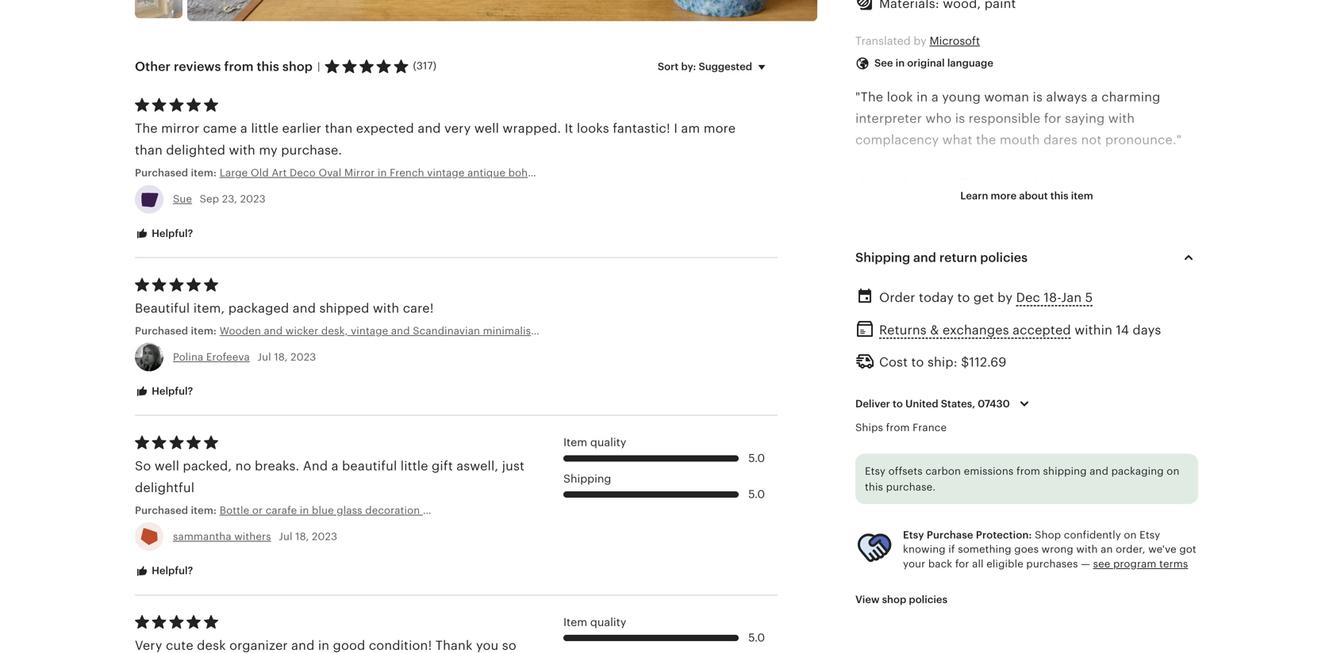 Task type: locate. For each thing, give the bounding box(es) containing it.
well right very
[[474, 122, 499, 136]]

1 horizontal spatial etsy
[[903, 530, 924, 541]]

thank
[[435, 639, 473, 653]]

1 horizontal spatial wide,
[[1151, 349, 1184, 363]]

to left get
[[957, 291, 970, 305]]

1 vertical spatial good
[[333, 639, 365, 653]]

website
[[958, 435, 1006, 449]]

frame. down today
[[929, 306, 969, 320]]

0 horizontal spatial frame.
[[929, 306, 969, 320]]

a inside 'so well packed, no breaks. and a beautiful little gift aswell, just delightful'
[[331, 459, 338, 474]]

1 vertical spatial than
[[135, 143, 163, 157]]

2 vertical spatial helpful? button
[[123, 557, 205, 587]]

you up —
[[1067, 543, 1089, 557]]

item: for item,
[[191, 325, 217, 337]]

18, right withers
[[295, 531, 309, 543]]

2 as from the left
[[1091, 414, 1105, 428]]

0 vertical spatial is
[[1033, 90, 1043, 104]]

today
[[919, 291, 954, 305]]

in right see
[[896, 57, 905, 69]]

shipping right just
[[563, 473, 611, 485]]

purchase. inside etsy offsets carbon emissions from shipping and packaging on this purchase.
[[886, 481, 936, 493]]

1 horizontal spatial see
[[1093, 558, 1110, 570]]

helpful? for beautiful item, packaged and shipped with care!
[[149, 386, 193, 398]]

the down carbon
[[916, 478, 936, 493]]

little left "gift"
[[401, 459, 428, 474]]

2023 down 'so well packed, no breaks. and a beautiful little gift aswell, just delightful'
[[312, 531, 337, 543]]

offsets
[[888, 466, 923, 478]]

43cm
[[855, 370, 891, 385]]

boho right antique
[[508, 167, 534, 179]]

woman
[[984, 90, 1029, 104]]

old left art
[[251, 167, 269, 179]]

you
[[1067, 543, 1089, 557], [476, 639, 499, 653]]

goettelmann down contact
[[957, 565, 1038, 579]]

to up will
[[893, 398, 903, 410]]

2 vertical spatial item:
[[191, 505, 217, 517]]

1 horizontal spatial than
[[325, 122, 353, 136]]

desk
[[197, 639, 226, 653]]

1 vertical spatial for
[[1013, 349, 1031, 363]]

2 quality from the top
[[590, 617, 626, 629]]

1 horizontal spatial frame.
[[1058, 349, 1098, 363]]

0 vertical spatial jul
[[257, 352, 271, 363]]

etsy for etsy purchase protection:
[[903, 530, 924, 541]]

interior inside do not hesitate to contact us, see you soon! interior scene j. goettelmann 1911 old painting vintage painting wall decoration boho
[[855, 565, 901, 579]]

scene
[[855, 263, 892, 277], [904, 565, 941, 579]]

1 horizontal spatial policies
[[980, 251, 1028, 265]]

by right news
[[1168, 457, 1184, 471]]

shipping inside shipping and return policies dropdown button
[[855, 251, 910, 265]]

1 horizontal spatial purchase.
[[886, 481, 936, 493]]

the down france
[[934, 435, 954, 449]]

0 horizontal spatial wide,
[[895, 349, 928, 363]]

and left very
[[418, 122, 441, 136]]

wrong
[[1042, 544, 1073, 556]]

with up painting
[[896, 263, 922, 277]]

more inside dropdown button
[[991, 190, 1017, 202]]

from inside etsy offsets carbon emissions from shipping and packaging on this purchase.
[[1016, 466, 1040, 478]]

1 horizontal spatial vintage
[[427, 167, 465, 179]]

who
[[925, 111, 952, 126]]

and inside the mirror came a little earlier than expected and very well wrapped. it looks fantastic! i am more than delighted with my purchase.
[[418, 122, 441, 136]]

0 horizontal spatial good
[[333, 639, 365, 653]]

2 purchased from the top
[[135, 325, 188, 337]]

1 helpful? from the top
[[149, 228, 193, 239]]

mirror
[[344, 167, 375, 179]]

etsy up knowing
[[903, 530, 924, 541]]

0 vertical spatial than
[[325, 122, 353, 136]]

see inside do not hesitate to contact us, see you soon! interior scene j. goettelmann 1911 old painting vintage painting wall decoration boho
[[1042, 543, 1063, 557]]

shop right view
[[882, 594, 906, 606]]

order today to get by dec 18-jan 5
[[879, 291, 1093, 305]]

your
[[903, 558, 925, 570]]

1 horizontal spatial boho
[[1009, 586, 1041, 600]]

return
[[939, 251, 977, 265]]

0 vertical spatial item
[[563, 437, 587, 449]]

1 horizontal spatial old
[[1069, 565, 1091, 579]]

the inside the "the look in a young woman is always a charming interpreter who is responsible for saying with complacency what the mouth dares not pronounce."
[[976, 133, 996, 147]]

jul down wooden
[[257, 352, 271, 363]]

0 vertical spatial frame.
[[929, 306, 969, 320]]

helpful? for the mirror came a little earlier than expected and very well wrapped. it looks fantastic! i am more than delighted with my purchase.
[[149, 228, 193, 239]]

0 horizontal spatial jul
[[257, 352, 271, 363]]

shipping for shipping and return policies
[[855, 251, 910, 265]]

2 vertical spatial this
[[865, 481, 883, 493]]

to inside do not hesitate to contact us, see you soon! interior scene j. goettelmann 1911 old painting vintage painting wall decoration boho
[[953, 543, 966, 557]]

and up wicker in the left of the page
[[293, 301, 316, 316]]

0 horizontal spatial 18,
[[274, 352, 288, 363]]

0 horizontal spatial see
[[1042, 543, 1063, 557]]

the
[[976, 133, 996, 147], [1091, 263, 1111, 277], [906, 306, 926, 320], [1034, 349, 1054, 363], [934, 435, 954, 449], [916, 478, 936, 493]]

0 vertical spatial shipping
[[855, 251, 910, 265]]

and inside etsy offsets carbon emissions from shipping and packaging on this purchase.
[[1090, 466, 1108, 478]]

and right organizer at the bottom left
[[291, 639, 315, 653]]

characters.
[[952, 263, 1022, 277]]

scene inside do not hesitate to contact us, see you soon! interior scene j. goettelmann 1911 old painting vintage painting wall decoration boho
[[904, 565, 941, 579]]

purchased
[[135, 167, 188, 179], [135, 325, 188, 337], [135, 505, 188, 517]]

sue link
[[173, 193, 192, 205]]

and inside you will find additional photos as well as other products on the website of our workshop: www.bellelurette.eu, and be informed of our news by following the facebook page: https://www.facebook.com/atelierbellelurette
[[987, 457, 1010, 471]]

0 horizontal spatial policies
[[909, 594, 947, 606]]

boho inside do not hesitate to contact us, see you soon! interior scene j. goettelmann 1911 old painting vintage painting wall decoration boho
[[1009, 586, 1041, 600]]

traces
[[1135, 284, 1173, 298]]

well up workshop:
[[1063, 414, 1088, 428]]

5
[[1085, 291, 1093, 305]]

etsy up the "following"
[[865, 466, 886, 478]]

as left other at the bottom right
[[1091, 414, 1105, 428]]

good down characters.
[[952, 284, 985, 298]]

1 vertical spatial vintage
[[351, 325, 388, 337]]

this for shop
[[257, 59, 279, 74]]

0 horizontal spatial little
[[251, 122, 279, 136]]

helpful? down 'polina'
[[149, 386, 193, 398]]

purchase. down 'offsets'
[[886, 481, 936, 493]]

from up page:
[[1016, 466, 1040, 478]]

policies
[[980, 251, 1028, 265], [909, 594, 947, 606]]

0 horizontal spatial not
[[876, 543, 897, 557]]

helpful? down sue
[[149, 228, 193, 239]]

1 vertical spatial our
[[1109, 457, 1129, 471]]

painting down soon!
[[1095, 565, 1146, 579]]

2 horizontal spatial well
[[1063, 414, 1088, 428]]

breaks.
[[255, 459, 299, 474]]

artist
[[1115, 263, 1146, 277]]

on inside etsy offsets carbon emissions from shipping and packaging on this purchase.
[[1167, 466, 1179, 478]]

wide, up high.
[[895, 349, 928, 363]]

purchase. inside the mirror came a little earlier than expected and very well wrapped. it looks fantastic! i am more than delighted with my purchase.
[[281, 143, 342, 157]]

scene up wall
[[904, 565, 941, 579]]

2 item quality from the top
[[563, 617, 626, 629]]

0 vertical spatial good
[[952, 284, 985, 298]]

shipped
[[319, 301, 369, 316]]

1 vertical spatial shipping
[[563, 473, 611, 485]]

1 vertical spatial goettelmann
[[957, 565, 1038, 579]]

0 vertical spatial interior
[[1128, 241, 1174, 255]]

policies up condition,
[[980, 251, 1028, 265]]

on down order
[[886, 306, 902, 320]]

see up purchases
[[1042, 543, 1063, 557]]

2 vertical spatial 2023
[[312, 531, 337, 543]]

50cm wide, 60.5cm high for the frame. 32.5cm wide, 43cm high. 5cm thick.
[[855, 349, 1184, 385]]

1 horizontal spatial jul
[[279, 531, 292, 543]]

beautiful
[[135, 301, 190, 316]]

2 helpful? button from the top
[[123, 377, 205, 407]]

good inside 'very cute desk organizer and in good condition! thank you so'
[[333, 639, 365, 653]]

delightful
[[135, 481, 195, 495]]

2 item: from the top
[[191, 325, 217, 337]]

helpful? down sammantha
[[149, 565, 193, 577]]

of down photos at the right bottom of the page
[[1009, 435, 1022, 449]]

left.
[[855, 284, 880, 298]]

policies inside "button"
[[909, 594, 947, 606]]

desk,
[[321, 325, 348, 337]]

painting left wall
[[855, 586, 907, 600]]

2 vertical spatial well
[[155, 459, 179, 474]]

about
[[1019, 190, 1048, 202]]

of down workshop:
[[1092, 457, 1105, 471]]

little inside the mirror came a little earlier than expected and very well wrapped. it looks fantastic! i am more than delighted with my purchase.
[[251, 122, 279, 136]]

in down two
[[937, 284, 949, 298]]

etsy up we've at right bottom
[[1140, 530, 1160, 541]]

interpreter
[[855, 111, 922, 126]]

1 helpful? button from the top
[[123, 219, 205, 249]]

saying
[[1065, 111, 1105, 126]]

from right reviews
[[224, 59, 254, 74]]

policies inside dropdown button
[[980, 251, 1028, 265]]

to
[[957, 291, 970, 305], [911, 355, 924, 370], [893, 398, 903, 410], [953, 543, 966, 557]]

2023 down wicker in the left of the page
[[291, 352, 316, 363]]

1 vertical spatial shop
[[882, 594, 906, 606]]

and inside 'very cute desk organizer and in good condition! thank you so'
[[291, 639, 315, 653]]

i
[[674, 122, 678, 136]]

0 horizontal spatial shipping
[[563, 473, 611, 485]]

0 horizontal spatial you
[[476, 639, 499, 653]]

see in original language
[[874, 57, 993, 69]]

on inside shop confidently on etsy knowing if something goes wrong with an order, we've got your back for all eligible purchases —
[[1124, 530, 1137, 541]]

more right learn
[[991, 190, 1017, 202]]

helpful? button down 'polina'
[[123, 377, 205, 407]]

and inside shipping and return policies dropdown button
[[913, 251, 936, 265]]

interior down "do"
[[855, 565, 901, 579]]

0 vertical spatial shop
[[282, 59, 313, 74]]

1 vertical spatial helpful?
[[149, 386, 193, 398]]

1 vertical spatial of
[[1009, 435, 1022, 449]]

on down france
[[915, 435, 930, 449]]

not right "do"
[[876, 543, 897, 557]]

www.bellelurette.eu,
[[855, 457, 983, 471]]

our up be
[[1025, 435, 1046, 449]]

shipping for shipping
[[563, 473, 611, 485]]

0 horizontal spatial shop
[[282, 59, 313, 74]]

j. up characters.
[[961, 241, 970, 255]]

exchanges
[[943, 323, 1009, 338]]

good left condition! at the bottom left of page
[[333, 639, 365, 653]]

1 vertical spatial 2023
[[291, 352, 316, 363]]

good inside 'oil on canvas by j. goettelmann dated 1911. interior scene with two characters. signed by the artist lower left. painting in good condition, fresh colors, traces of time on the frame.'
[[952, 284, 985, 298]]

interior up lower
[[1128, 241, 1174, 255]]

news
[[1133, 457, 1165, 471]]

1 item: from the top
[[191, 167, 217, 179]]

2 vertical spatial from
[[1016, 466, 1040, 478]]

on
[[876, 241, 892, 255], [886, 306, 902, 320], [915, 435, 930, 449], [1167, 466, 1179, 478], [1124, 530, 1137, 541]]

you inside do not hesitate to contact us, see you soon! interior scene j. goettelmann 1911 old painting vintage painting wall decoration boho
[[1067, 543, 1089, 557]]

18, for shipped
[[274, 352, 288, 363]]

care!
[[403, 301, 434, 316]]

colors,
[[1089, 284, 1132, 298]]

two
[[926, 263, 949, 277]]

marivaux-
[[1049, 176, 1109, 190]]

not inside the "the look in a young woman is always a charming interpreter who is responsible for saying with complacency what the mouth dares not pronounce."
[[1081, 133, 1102, 147]]

item,
[[193, 301, 225, 316]]

1 vertical spatial old
[[1069, 565, 1091, 579]]

helpful? for so well packed, no breaks. and a beautiful little gift aswell, just delightful
[[149, 565, 193, 577]]

very cute desk organizer and in good condition! thank you so
[[135, 639, 516, 654]]

0 horizontal spatial painting
[[855, 586, 907, 600]]

vintage down the mirror came a little earlier than expected and very well wrapped. it looks fantastic! i am more than delighted with my purchase.
[[427, 167, 465, 179]]

2023 for and
[[291, 352, 316, 363]]

purchased for beautiful item, packaged and shipped with care!
[[135, 325, 188, 337]]

item: down delighted
[[191, 167, 217, 179]]

jul for and
[[257, 352, 271, 363]]

0 horizontal spatial than
[[135, 143, 163, 157]]

from
[[224, 59, 254, 74], [886, 422, 910, 434], [1016, 466, 1040, 478]]

this
[[257, 59, 279, 74], [1050, 190, 1068, 202], [865, 481, 883, 493]]

1 vertical spatial not
[[876, 543, 897, 557]]

1 5.0 from the top
[[748, 453, 765, 465]]

0 horizontal spatial our
[[1025, 435, 1046, 449]]

little inside 'so well packed, no breaks. and a beautiful little gift aswell, just delightful'
[[401, 459, 428, 474]]

see program terms link
[[1093, 558, 1188, 570]]

do
[[855, 543, 872, 557]]

3 helpful? button from the top
[[123, 557, 205, 587]]

of inside 'oil on canvas by j. goettelmann dated 1911. interior scene with two characters. signed by the artist lower left. painting in good condition, fresh colors, traces of time on the frame.'
[[1177, 284, 1190, 298]]

old right 1911
[[1069, 565, 1091, 579]]

and right shipping
[[1090, 466, 1108, 478]]

returns & exchanges accepted within 14 days
[[879, 323, 1161, 338]]

well inside the mirror came a little earlier than expected and very well wrapped. it looks fantastic! i am more than delighted with my purchase.
[[474, 122, 499, 136]]

0 vertical spatial of
[[1177, 284, 1190, 298]]

than right 'earlier'
[[325, 122, 353, 136]]

for
[[1044, 111, 1061, 126], [1013, 349, 1031, 363], [955, 558, 969, 570]]

0 vertical spatial this
[[257, 59, 279, 74]]

—
[[1081, 558, 1090, 570]]

shipping
[[855, 251, 910, 265], [563, 473, 611, 485]]

3 helpful? from the top
[[149, 565, 193, 577]]

vintage down we've at right bottom
[[1149, 565, 1196, 579]]

1 vertical spatial well
[[1063, 414, 1088, 428]]

0 horizontal spatial from
[[224, 59, 254, 74]]

protection:
[[976, 530, 1032, 541]]

shop confidently on etsy knowing if something goes wrong with an order, we've got your back for all eligible purchases —
[[903, 530, 1196, 570]]

0 horizontal spatial j.
[[945, 565, 954, 579]]

packaged
[[228, 301, 289, 316]]

j. down if
[[945, 565, 954, 579]]

see
[[1042, 543, 1063, 557], [1093, 558, 1110, 570]]

in right organizer at the bottom left
[[318, 639, 329, 653]]

purchase. down 'earlier'
[[281, 143, 342, 157]]

0 vertical spatial see
[[1042, 543, 1063, 557]]

more right am
[[704, 122, 736, 136]]

quality
[[590, 437, 626, 449], [590, 617, 626, 629]]

1 horizontal spatial you
[[1067, 543, 1089, 557]]

original
[[907, 57, 945, 69]]

0 vertical spatial helpful? button
[[123, 219, 205, 249]]

1 horizontal spatial scene
[[904, 565, 941, 579]]

of down lower
[[1177, 284, 1190, 298]]

purchased down "beautiful"
[[135, 325, 188, 337]]

1 vertical spatial j.
[[945, 565, 954, 579]]

this left the item
[[1050, 190, 1068, 202]]

shop inside "button"
[[882, 594, 906, 606]]

you left so
[[476, 639, 499, 653]]

photos
[[999, 414, 1042, 428]]

helpful? button for beautiful item, packaged and shipped with care!
[[123, 377, 205, 407]]

our left news
[[1109, 457, 1129, 471]]

item: down item,
[[191, 325, 217, 337]]

deliver to united states, 07430
[[855, 398, 1010, 410]]

well up delightful
[[155, 459, 179, 474]]

18, down wicker in the left of the page
[[274, 352, 288, 363]]

&
[[930, 323, 939, 338]]

2023 right 23,
[[240, 193, 266, 205]]

on up order,
[[1124, 530, 1137, 541]]

1 horizontal spatial de
[[1030, 176, 1046, 190]]

deco
[[290, 167, 316, 179]]

goettelmann up characters.
[[973, 241, 1054, 255]]

suggested
[[699, 61, 752, 72]]

0 vertical spatial 18,
[[274, 352, 288, 363]]

the up colors,
[[1091, 263, 1111, 277]]

0 vertical spatial goettelmann
[[973, 241, 1054, 255]]

1 vertical spatial item quality
[[563, 617, 626, 629]]

sammantha withers jul 18, 2023
[[173, 531, 337, 543]]

2 helpful? from the top
[[149, 386, 193, 398]]

1 vertical spatial 5.0
[[748, 489, 765, 501]]

1 purchased from the top
[[135, 167, 188, 179]]

$
[[961, 355, 969, 370]]

for up dares at the top right
[[1044, 111, 1061, 126]]

this for item
[[1050, 190, 1068, 202]]

with up large
[[229, 143, 255, 157]]

0 horizontal spatial etsy
[[865, 466, 886, 478]]

2 vertical spatial vintage
[[1149, 565, 1196, 579]]

3 purchased from the top
[[135, 505, 188, 517]]

0 horizontal spatial for
[[955, 558, 969, 570]]

shipping up the left.
[[855, 251, 910, 265]]

oil on canvas by j. goettelmann dated 1911. interior scene with two characters. signed by the artist lower left. painting in good condition, fresh colors, traces of time on the frame.
[[855, 241, 1190, 320]]

0 vertical spatial boho
[[508, 167, 534, 179]]

to inside dropdown button
[[893, 398, 903, 410]]

1 horizontal spatial from
[[886, 422, 910, 434]]

with up —
[[1076, 544, 1098, 556]]

0 vertical spatial policies
[[980, 251, 1028, 265]]

style down wrapped.
[[537, 167, 561, 179]]

1 vertical spatial more
[[991, 190, 1017, 202]]

2 vertical spatial purchased
[[135, 505, 188, 517]]

0 vertical spatial painting
[[1095, 565, 1146, 579]]

goes
[[1014, 544, 1039, 556]]

1 vertical spatial is
[[955, 111, 965, 126]]

1 horizontal spatial good
[[952, 284, 985, 298]]

0 vertical spatial not
[[1081, 133, 1102, 147]]

a inside the mirror came a little earlier than expected and very well wrapped. it looks fantastic! i am more than delighted with my purchase.
[[240, 122, 248, 136]]

frame. inside 50cm wide, 60.5cm high for the frame. 32.5cm wide, 43cm high. 5cm thick.
[[1058, 349, 1098, 363]]

1 vertical spatial frame.
[[1058, 349, 1098, 363]]

this inside dropdown button
[[1050, 190, 1068, 202]]

for left all
[[955, 558, 969, 570]]

14
[[1116, 323, 1129, 338]]

by:
[[681, 61, 696, 72]]

1 item from the top
[[563, 437, 587, 449]]

2 5.0 from the top
[[748, 489, 765, 501]]

see
[[874, 57, 893, 69]]

2 horizontal spatial for
[[1044, 111, 1061, 126]]

1911.
[[1097, 241, 1125, 255]]

than down the
[[135, 143, 163, 157]]

with inside the mirror came a little earlier than expected and very well wrapped. it looks fantastic! i am more than delighted with my purchase.
[[229, 143, 255, 157]]

1 vertical spatial item
[[563, 617, 587, 629]]

little up 'my'
[[251, 122, 279, 136]]

in inside see in original language link
[[896, 57, 905, 69]]

0 vertical spatial quality
[[590, 437, 626, 449]]

a right and
[[331, 459, 338, 474]]

and left return
[[913, 251, 936, 265]]

1 horizontal spatial interior
[[1128, 241, 1174, 255]]

it
[[565, 122, 573, 136]]

the down responsible
[[976, 133, 996, 147]]

1 wide, from the left
[[895, 349, 928, 363]]

than
[[325, 122, 353, 136], [135, 143, 163, 157]]

2 horizontal spatial of
[[1177, 284, 1190, 298]]

charming
[[1101, 90, 1160, 104]]

wooden and wicker desk, vintage and scandinavian minimalist style link
[[220, 324, 561, 339]]

with inside the "the look in a young woman is always a charming interpreter who is responsible for saying with complacency what the mouth dares not pronounce."
[[1108, 111, 1135, 126]]

by inside you will find additional photos as well as other products on the website of our workshop: www.bellelurette.eu, and be informed of our news by following the facebook page: https://www.facebook.com/atelierbellelurette
[[1168, 457, 1184, 471]]

2 vertical spatial 5.0
[[748, 632, 765, 645]]

boho down eligible
[[1009, 586, 1041, 600]]

from up the products
[[886, 422, 910, 434]]

1 horizontal spatial of
[[1092, 457, 1105, 471]]

18, for breaks.
[[295, 531, 309, 543]]

0 horizontal spatial is
[[955, 111, 965, 126]]

etsy inside etsy offsets carbon emissions from shipping and packaging on this purchase.
[[865, 466, 886, 478]]

as right photos at the right bottom of the page
[[1046, 414, 1059, 428]]

1 vertical spatial purchased
[[135, 325, 188, 337]]

1 horizontal spatial this
[[865, 481, 883, 493]]



Task type: describe. For each thing, give the bounding box(es) containing it.
07430
[[978, 398, 1010, 410]]

1 item quality from the top
[[563, 437, 626, 449]]

not inside do not hesitate to contact us, see you soon! interior scene j. goettelmann 1911 old painting vintage painting wall decoration boho
[[876, 543, 897, 557]]

find
[[906, 414, 930, 428]]

helpful? button for the mirror came a little earlier than expected and very well wrapped. it looks fantastic! i am more than delighted with my purchase.
[[123, 219, 205, 249]]

my
[[259, 143, 278, 157]]

scandinavian
[[413, 325, 480, 337]]

vintage inside do not hesitate to contact us, see you soon! interior scene j. goettelmann 1911 old painting vintage painting wall decoration boho
[[1149, 565, 1196, 579]]

5cm
[[929, 370, 956, 385]]

0 vertical spatial 2023
[[240, 193, 266, 205]]

sep
[[200, 193, 219, 205]]

shipping and return policies button
[[841, 239, 1212, 277]]

purchases
[[1026, 558, 1078, 570]]

1 horizontal spatial painting
[[1095, 565, 1146, 579]]

came
[[203, 122, 237, 136]]

you will find additional photos as well as other products on the website of our workshop: www.bellelurette.eu, and be informed of our news by following the facebook page: https://www.facebook.com/atelierbellelurette
[[855, 414, 1184, 514]]

1 as from the left
[[1046, 414, 1059, 428]]

-
[[855, 176, 860, 190]]

contact
[[969, 543, 1017, 557]]

time
[[855, 306, 883, 320]]

returns
[[879, 323, 927, 338]]

we've
[[1148, 544, 1177, 556]]

for inside shop confidently on etsy knowing if something goes wrong with an order, we've got your back for all eligible purchases —
[[955, 558, 969, 570]]

within
[[1075, 323, 1112, 338]]

3 item: from the top
[[191, 505, 217, 517]]

organizer
[[229, 639, 288, 653]]

signed
[[1025, 263, 1069, 277]]

-pierre carlet de chamblain de marivaux-
[[855, 176, 1109, 190]]

0 vertical spatial vintage
[[427, 167, 465, 179]]

language
[[947, 57, 993, 69]]

1 vertical spatial painting
[[855, 586, 907, 600]]

2 wide, from the left
[[1151, 349, 1184, 363]]

0 vertical spatial old
[[251, 167, 269, 179]]

ships from france
[[855, 422, 947, 434]]

thick.
[[960, 370, 994, 385]]

ships
[[855, 422, 883, 434]]

cute
[[166, 639, 193, 653]]

will
[[882, 414, 903, 428]]

painting
[[883, 284, 934, 298]]

2 de from the left
[[1030, 176, 1046, 190]]

on right "oil"
[[876, 241, 892, 255]]

in inside the "the look in a young woman is always a charming interpreter who is responsible for saying with complacency what the mouth dares not pronounce."
[[917, 90, 928, 104]]

more inside the mirror came a little earlier than expected and very well wrapped. it looks fantastic! i am more than delighted with my purchase.
[[704, 122, 736, 136]]

microsoft
[[930, 35, 980, 47]]

lower
[[1150, 263, 1184, 277]]

young
[[942, 90, 981, 104]]

if
[[948, 544, 955, 556]]

with up wooden and wicker desk, vintage and scandinavian minimalist style link
[[373, 301, 399, 316]]

in inside 'oil on canvas by j. goettelmann dated 1911. interior scene with two characters. signed by the artist lower left. painting in good condition, fresh colors, traces of time on the frame.'
[[937, 284, 949, 298]]

fresh
[[1055, 284, 1086, 298]]

interior inside 'oil on canvas by j. goettelmann dated 1911. interior scene with two characters. signed by the artist lower left. painting in good condition, fresh colors, traces of time on the frame.'
[[1128, 241, 1174, 255]]

purchased item: large old art deco oval mirror in french vintage antique boho style
[[135, 167, 561, 179]]

0 vertical spatial our
[[1025, 435, 1046, 449]]

sammantha withers link
[[173, 531, 271, 543]]

50cm
[[855, 349, 891, 363]]

informed
[[1033, 457, 1089, 471]]

1 de from the left
[[941, 176, 956, 190]]

the inside 50cm wide, 60.5cm high for the frame. 32.5cm wide, 43cm high. 5cm thick.
[[1034, 349, 1054, 363]]

this inside etsy offsets carbon emissions from shipping and packaging on this purchase.
[[865, 481, 883, 493]]

withers
[[234, 531, 271, 543]]

be
[[1013, 457, 1029, 471]]

so
[[135, 459, 151, 474]]

item: for mirror
[[191, 167, 217, 179]]

a up 'saying'
[[1091, 90, 1098, 104]]

something
[[958, 544, 1011, 556]]

returns & exchanges accepted button
[[879, 319, 1071, 342]]

microsoft link
[[930, 35, 980, 47]]

to up high.
[[911, 355, 924, 370]]

0 horizontal spatial of
[[1009, 435, 1022, 449]]

jul for no
[[279, 531, 292, 543]]

shipping and return policies
[[855, 251, 1028, 265]]

and down beautiful item, packaged and shipped with care!
[[264, 325, 283, 337]]

with inside shop confidently on etsy knowing if something goes wrong with an order, we've got your back for all eligible purchases —
[[1076, 544, 1098, 556]]

well inside 'so well packed, no breaks. and a beautiful little gift aswell, just delightful'
[[155, 459, 179, 474]]

sue sep 23, 2023
[[173, 193, 266, 205]]

just
[[502, 459, 525, 474]]

order
[[879, 291, 915, 305]]

polina erofeeva link
[[173, 352, 250, 363]]

purchased for the mirror came a little earlier than expected and very well wrapped. it looks fantastic! i am more than delighted with my purchase.
[[135, 167, 188, 179]]

so
[[502, 639, 516, 653]]

goettelmann inside do not hesitate to contact us, see you soon! interior scene j. goettelmann 1911 old painting vintage painting wall decoration boho
[[957, 565, 1038, 579]]

interior scene j. goettelmann 1911 old painting vintage image 8 image
[[135, 0, 182, 18]]

earlier
[[282, 122, 321, 136]]

dated
[[1058, 241, 1093, 255]]

j. inside 'oil on canvas by j. goettelmann dated 1911. interior scene with two characters. signed by the artist lower left. painting in good condition, fresh colors, traces of time on the frame.'
[[961, 241, 970, 255]]

looks
[[577, 122, 609, 136]]

wrapped.
[[503, 122, 561, 136]]

jan
[[1061, 291, 1082, 305]]

mirror
[[161, 122, 199, 136]]

high.
[[894, 370, 926, 385]]

for inside 50cm wide, 60.5cm high for the frame. 32.5cm wide, 43cm high. 5cm thick.
[[1013, 349, 1031, 363]]

well inside you will find additional photos as well as other products on the website of our workshop: www.bellelurette.eu, and be informed of our news by following the facebook page: https://www.facebook.com/atelierbellelurette
[[1063, 414, 1088, 428]]

antique
[[467, 167, 505, 179]]

deliver
[[855, 398, 890, 410]]

translated by microsoft
[[855, 35, 980, 47]]

with inside 'oil on canvas by j. goettelmann dated 1911. interior scene with two characters. signed by the artist lower left. painting in good condition, fresh colors, traces of time on the frame.'
[[896, 263, 922, 277]]

sammantha
[[173, 531, 231, 543]]

frame. inside 'oil on canvas by j. goettelmann dated 1911. interior scene with two characters. signed by the artist lower left. painting in good condition, fresh colors, traces of time on the frame.'
[[929, 306, 969, 320]]

helpful? button for so well packed, no breaks. and a beautiful little gift aswell, just delightful
[[123, 557, 205, 587]]

by right get
[[998, 291, 1013, 305]]

etsy for etsy offsets carbon emissions from shipping and packaging on this purchase.
[[865, 466, 886, 478]]

the up returns at right
[[906, 306, 926, 320]]

a up who
[[931, 90, 939, 104]]

0 vertical spatial style
[[537, 167, 561, 179]]

see program terms
[[1093, 558, 1188, 570]]

1 vertical spatial see
[[1093, 558, 1110, 570]]

1 vertical spatial style
[[538, 325, 561, 337]]

by up original
[[914, 35, 927, 47]]

get
[[973, 291, 994, 305]]

old inside do not hesitate to contact us, see you soon! interior scene j. goettelmann 1911 old painting vintage painting wall decoration boho
[[1069, 565, 1091, 579]]

order,
[[1116, 544, 1145, 556]]

wooden
[[220, 325, 261, 337]]

you
[[855, 414, 878, 428]]

carbon
[[925, 466, 961, 478]]

scene inside 'oil on canvas by j. goettelmann dated 1911. interior scene with two characters. signed by the artist lower left. painting in good condition, fresh colors, traces of time on the frame.'
[[855, 263, 892, 277]]

and
[[303, 459, 328, 474]]

0 horizontal spatial boho
[[508, 167, 534, 179]]

goettelmann inside 'oil on canvas by j. goettelmann dated 1911. interior scene with two characters. signed by the artist lower left. painting in good condition, fresh colors, traces of time on the frame.'
[[973, 241, 1054, 255]]

in inside 'very cute desk organizer and in good condition! thank you so'
[[318, 639, 329, 653]]

by down dated
[[1072, 263, 1087, 277]]

for inside the "the look in a young woman is always a charming interpreter who is responsible for saying with complacency what the mouth dares not pronounce."
[[1044, 111, 1061, 126]]

other reviews from this shop
[[135, 59, 313, 74]]

by up two
[[942, 241, 957, 255]]

large
[[220, 167, 248, 179]]

3 5.0 from the top
[[748, 632, 765, 645]]

workshop:
[[1050, 435, 1114, 449]]

carlet
[[899, 176, 937, 190]]

32.5cm
[[1101, 349, 1147, 363]]

"the
[[855, 90, 883, 104]]

learn more about this item button
[[948, 182, 1105, 210]]

0 horizontal spatial vintage
[[351, 325, 388, 337]]

high
[[982, 349, 1010, 363]]

additional
[[934, 414, 996, 428]]

hesitate
[[900, 543, 950, 557]]

2023 for no
[[312, 531, 337, 543]]

1 horizontal spatial is
[[1033, 90, 1043, 104]]

days
[[1133, 323, 1161, 338]]

18-
[[1044, 291, 1061, 305]]

packed,
[[183, 459, 232, 474]]

page:
[[1003, 478, 1038, 493]]

condition!
[[369, 639, 432, 653]]

etsy inside shop confidently on etsy knowing if something goes wrong with an order, we've got your back for all eligible purchases —
[[1140, 530, 1160, 541]]

terms
[[1159, 558, 1188, 570]]

on inside you will find additional photos as well as other products on the website of our workshop: www.bellelurette.eu, and be informed of our news by following the facebook page: https://www.facebook.com/atelierbellelurette
[[915, 435, 930, 449]]

in right mirror on the top of page
[[378, 167, 387, 179]]

and down care! on the left top
[[391, 325, 410, 337]]

eligible
[[986, 558, 1023, 570]]

1 quality from the top
[[590, 437, 626, 449]]

view shop policies
[[855, 594, 947, 606]]

1911
[[1041, 565, 1065, 579]]

you inside 'very cute desk organizer and in good condition! thank you so'
[[476, 639, 499, 653]]

j. inside do not hesitate to contact us, see you soon! interior scene j. goettelmann 1911 old painting vintage painting wall decoration boho
[[945, 565, 954, 579]]

2 item from the top
[[563, 617, 587, 629]]



Task type: vqa. For each thing, say whether or not it's contained in the screenshot.
the left recorder
no



